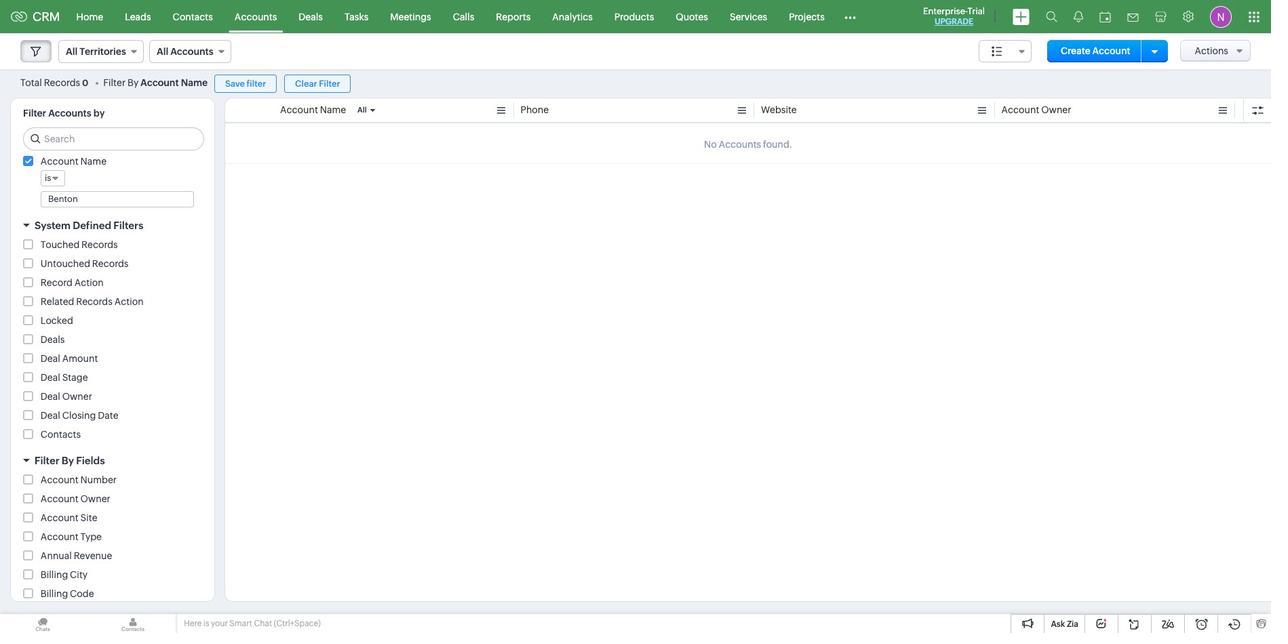 Task type: locate. For each thing, give the bounding box(es) containing it.
1 vertical spatial owner
[[62, 391, 92, 402]]

filters
[[113, 220, 143, 231]]

related records action
[[41, 296, 144, 307]]

records down defined
[[81, 239, 118, 250]]

2 vertical spatial accounts
[[48, 108, 91, 119]]

0 vertical spatial billing
[[41, 570, 68, 581]]

filter by fields button
[[11, 449, 214, 473]]

is field
[[41, 170, 65, 187]]

account inside button
[[1092, 45, 1131, 56]]

deal down deal stage
[[41, 391, 60, 402]]

All Territories field
[[58, 40, 144, 63]]

action
[[74, 277, 104, 288], [114, 296, 144, 307]]

records for touched
[[81, 239, 118, 250]]

account up is field
[[41, 156, 78, 167]]

contacts down closing
[[41, 429, 81, 440]]

action up the related records action
[[74, 277, 104, 288]]

fields
[[76, 455, 105, 467]]

3 deal from the top
[[41, 391, 60, 402]]

by for account
[[127, 77, 139, 88]]

website
[[761, 104, 797, 115]]

0 horizontal spatial by
[[62, 455, 74, 467]]

type
[[80, 532, 102, 543]]

records down record action
[[76, 296, 112, 307]]

owner up closing
[[62, 391, 92, 402]]

filter right 0 at the top left
[[103, 77, 126, 88]]

accounts down contacts link at the top left
[[170, 46, 213, 57]]

account down all accounts on the top left
[[140, 77, 179, 88]]

contacts
[[173, 11, 213, 22], [41, 429, 81, 440]]

2 vertical spatial name
[[80, 156, 107, 167]]

account name
[[280, 104, 346, 115], [41, 156, 107, 167]]

owner down create
[[1041, 104, 1071, 115]]

territories
[[80, 46, 126, 57]]

filter up the account number in the bottom of the page
[[35, 455, 59, 467]]

deals
[[299, 11, 323, 22], [41, 334, 65, 345]]

is left the your at the bottom left of page
[[203, 619, 209, 629]]

None field
[[979, 40, 1032, 62]]

filter for filter by fields
[[35, 455, 59, 467]]

related
[[41, 296, 74, 307]]

annual revenue
[[41, 551, 112, 562]]

1 vertical spatial name
[[320, 104, 346, 115]]

1 billing from the top
[[41, 570, 68, 581]]

deal closing date
[[41, 410, 118, 421]]

by inside dropdown button
[[62, 455, 74, 467]]

projects
[[789, 11, 825, 22]]

0 vertical spatial action
[[74, 277, 104, 288]]

0 horizontal spatial all
[[66, 46, 78, 57]]

billing
[[41, 570, 68, 581], [41, 589, 68, 600]]

filter by fields
[[35, 455, 105, 467]]

chats image
[[0, 615, 85, 634]]

site
[[80, 513, 97, 524]]

contacts link
[[162, 0, 224, 33]]

All Accounts field
[[149, 40, 231, 63]]

records
[[44, 77, 80, 88], [81, 239, 118, 250], [92, 258, 129, 269], [76, 296, 112, 307]]

1 horizontal spatial is
[[203, 619, 209, 629]]

2 horizontal spatial accounts
[[235, 11, 277, 22]]

account down calendar 'icon'
[[1092, 45, 1131, 56]]

ask zia
[[1051, 620, 1079, 629]]

name
[[181, 77, 208, 88], [320, 104, 346, 115], [80, 156, 107, 167]]

deal for deal amount
[[41, 353, 60, 364]]

1 vertical spatial billing
[[41, 589, 68, 600]]

filter
[[247, 79, 266, 89]]

annual
[[41, 551, 72, 562]]

signals element
[[1066, 0, 1091, 33]]

filter inside dropdown button
[[35, 455, 59, 467]]

billing down the billing city
[[41, 589, 68, 600]]

0 vertical spatial name
[[181, 77, 208, 88]]

crm link
[[11, 9, 60, 24]]

tasks link
[[334, 0, 379, 33]]

accounts left by
[[48, 108, 91, 119]]

deals left tasks
[[299, 11, 323, 22]]

profile image
[[1210, 6, 1232, 27]]

tasks
[[345, 11, 369, 22]]

accounts inside 'field'
[[170, 46, 213, 57]]

account up account type
[[41, 513, 78, 524]]

filter for filter accounts by
[[23, 108, 46, 119]]

filter
[[103, 77, 126, 88], [319, 79, 340, 89], [23, 108, 46, 119], [35, 455, 59, 467]]

filter by account name
[[103, 77, 208, 88]]

1 vertical spatial by
[[62, 455, 74, 467]]

4 deal from the top
[[41, 410, 60, 421]]

0 vertical spatial is
[[45, 173, 51, 183]]

1 horizontal spatial by
[[127, 77, 139, 88]]

leads link
[[114, 0, 162, 33]]

1 vertical spatial account owner
[[41, 494, 110, 505]]

search element
[[1038, 0, 1066, 33]]

account up 'account site'
[[41, 494, 78, 505]]

create account
[[1061, 45, 1131, 56]]

1 horizontal spatial account name
[[280, 104, 346, 115]]

contacts image
[[90, 615, 176, 634]]

is
[[45, 173, 51, 183], [203, 619, 209, 629]]

calls link
[[442, 0, 485, 33]]

touched records
[[41, 239, 118, 250]]

0 horizontal spatial is
[[45, 173, 51, 183]]

account number
[[41, 475, 117, 486]]

account down filter by fields
[[41, 475, 78, 486]]

untouched
[[41, 258, 90, 269]]

account name down clear filter at the left top of page
[[280, 104, 346, 115]]

0 horizontal spatial account owner
[[41, 494, 110, 505]]

all inside 'field'
[[157, 46, 168, 57]]

0 vertical spatial by
[[127, 77, 139, 88]]

by up the account number in the bottom of the page
[[62, 455, 74, 467]]

all inside field
[[66, 46, 78, 57]]

by
[[127, 77, 139, 88], [62, 455, 74, 467]]

1 vertical spatial account name
[[41, 156, 107, 167]]

touched
[[41, 239, 80, 250]]

1 horizontal spatial all
[[157, 46, 168, 57]]

records left 0 at the top left
[[44, 77, 80, 88]]

revenue
[[74, 551, 112, 562]]

is inside field
[[45, 173, 51, 183]]

1 deal from the top
[[41, 353, 60, 364]]

1 vertical spatial action
[[114, 296, 144, 307]]

all for all accounts
[[157, 46, 168, 57]]

name down clear filter at the left top of page
[[320, 104, 346, 115]]

1 horizontal spatial accounts
[[170, 46, 213, 57]]

deal down deal owner
[[41, 410, 60, 421]]

account name up is field
[[41, 156, 107, 167]]

profile element
[[1202, 0, 1240, 33]]

1 horizontal spatial action
[[114, 296, 144, 307]]

services
[[730, 11, 767, 22]]

analytics link
[[541, 0, 604, 33]]

contacts up all accounts 'field'
[[173, 11, 213, 22]]

untouched records
[[41, 258, 129, 269]]

action down untouched records
[[114, 296, 144, 307]]

1 horizontal spatial deals
[[299, 11, 323, 22]]

0
[[82, 78, 88, 88]]

filter right clear
[[319, 79, 340, 89]]

record
[[41, 277, 72, 288]]

enterprise-
[[923, 6, 968, 16]]

here
[[184, 619, 202, 629]]

accounts for all accounts
[[170, 46, 213, 57]]

all
[[66, 46, 78, 57], [157, 46, 168, 57], [357, 106, 367, 114]]

amount
[[62, 353, 98, 364]]

accounts left deals link
[[235, 11, 277, 22]]

deal left the stage
[[41, 372, 60, 383]]

is up the system
[[45, 173, 51, 183]]

0 horizontal spatial account name
[[41, 156, 107, 167]]

filter down total
[[23, 108, 46, 119]]

deal for deal stage
[[41, 372, 60, 383]]

2 deal from the top
[[41, 372, 60, 383]]

billing for billing city
[[41, 570, 68, 581]]

projects link
[[778, 0, 836, 33]]

meetings link
[[379, 0, 442, 33]]

number
[[80, 475, 117, 486]]

filter accounts by
[[23, 108, 105, 119]]

1 vertical spatial accounts
[[170, 46, 213, 57]]

quotes
[[676, 11, 708, 22]]

billing city
[[41, 570, 88, 581]]

deal for deal closing date
[[41, 410, 60, 421]]

enterprise-trial upgrade
[[923, 6, 985, 26]]

your
[[211, 619, 228, 629]]

0 vertical spatial contacts
[[173, 11, 213, 22]]

filter for filter by account name
[[103, 77, 126, 88]]

all accounts
[[157, 46, 213, 57]]

code
[[70, 589, 94, 600]]

0 vertical spatial account owner
[[1002, 104, 1071, 115]]

0 horizontal spatial contacts
[[41, 429, 81, 440]]

records down touched records on the left top of the page
[[92, 258, 129, 269]]

account owner
[[1002, 104, 1071, 115], [41, 494, 110, 505]]

deals down "locked"
[[41, 334, 65, 345]]

name down the search text field
[[80, 156, 107, 167]]

owner down 'number'
[[80, 494, 110, 505]]

0 horizontal spatial accounts
[[48, 108, 91, 119]]

0 horizontal spatial action
[[74, 277, 104, 288]]

records for related
[[76, 296, 112, 307]]

deal up deal stage
[[41, 353, 60, 364]]

clear filter
[[295, 79, 340, 89]]

records for untouched
[[92, 258, 129, 269]]

1 vertical spatial contacts
[[41, 429, 81, 440]]

0 vertical spatial deals
[[299, 11, 323, 22]]

1 vertical spatial deals
[[41, 334, 65, 345]]

2 billing from the top
[[41, 589, 68, 600]]

deal
[[41, 353, 60, 364], [41, 372, 60, 383], [41, 391, 60, 402], [41, 410, 60, 421]]

total
[[20, 77, 42, 88]]

billing down annual
[[41, 570, 68, 581]]

by down all territories field
[[127, 77, 139, 88]]

defined
[[73, 220, 111, 231]]

name down all accounts 'field'
[[181, 77, 208, 88]]



Task type: vqa. For each thing, say whether or not it's contained in the screenshot.
Unread Leads
no



Task type: describe. For each thing, give the bounding box(es) containing it.
stage
[[62, 372, 88, 383]]

create
[[1061, 45, 1091, 56]]

save filter button
[[214, 75, 277, 93]]

accounts for filter accounts by
[[48, 108, 91, 119]]

crm
[[33, 9, 60, 24]]

1 horizontal spatial name
[[181, 77, 208, 88]]

record action
[[41, 277, 104, 288]]

trial
[[968, 6, 985, 16]]

signals image
[[1074, 11, 1083, 22]]

billing code
[[41, 589, 94, 600]]

records for total
[[44, 77, 80, 88]]

1 horizontal spatial contacts
[[173, 11, 213, 22]]

actions
[[1195, 45, 1228, 56]]

all for all territories
[[66, 46, 78, 57]]

ask
[[1051, 620, 1065, 629]]

mails image
[[1127, 13, 1139, 21]]

smart
[[230, 619, 252, 629]]

reports
[[496, 11, 531, 22]]

(ctrl+space)
[[274, 619, 321, 629]]

city
[[70, 570, 88, 581]]

save
[[225, 79, 245, 89]]

total records 0
[[20, 77, 88, 88]]

chat
[[254, 619, 272, 629]]

calendar image
[[1100, 11, 1111, 22]]

1 horizontal spatial account owner
[[1002, 104, 1071, 115]]

accounts link
[[224, 0, 288, 33]]

search image
[[1046, 11, 1057, 22]]

0 horizontal spatial name
[[80, 156, 107, 167]]

create account button
[[1047, 40, 1144, 62]]

all territories
[[66, 46, 126, 57]]

Other Modules field
[[836, 6, 865, 27]]

billing for billing code
[[41, 589, 68, 600]]

account down the size image
[[1002, 104, 1039, 115]]

account down clear
[[280, 104, 318, 115]]

zia
[[1067, 620, 1079, 629]]

calls
[[453, 11, 474, 22]]

save filter
[[225, 79, 266, 89]]

Search text field
[[24, 128, 203, 150]]

quotes link
[[665, 0, 719, 33]]

date
[[98, 410, 118, 421]]

1 vertical spatial is
[[203, 619, 209, 629]]

deals link
[[288, 0, 334, 33]]

products link
[[604, 0, 665, 33]]

0 vertical spatial accounts
[[235, 11, 277, 22]]

Type here text field
[[41, 192, 193, 207]]

0 horizontal spatial deals
[[41, 334, 65, 345]]

2 horizontal spatial all
[[357, 106, 367, 114]]

account type
[[41, 532, 102, 543]]

leads
[[125, 11, 151, 22]]

by for fields
[[62, 455, 74, 467]]

deal stage
[[41, 372, 88, 383]]

0 vertical spatial account name
[[280, 104, 346, 115]]

system defined filters button
[[11, 214, 214, 237]]

2 vertical spatial owner
[[80, 494, 110, 505]]

mails element
[[1119, 1, 1147, 32]]

here is your smart chat (ctrl+space)
[[184, 619, 321, 629]]

account site
[[41, 513, 97, 524]]

services link
[[719, 0, 778, 33]]

closing
[[62, 410, 96, 421]]

upgrade
[[935, 17, 973, 26]]

deal for deal owner
[[41, 391, 60, 402]]

account up annual
[[41, 532, 78, 543]]

reports link
[[485, 0, 541, 33]]

create menu image
[[1013, 8, 1030, 25]]

size image
[[992, 45, 1003, 58]]

locked
[[41, 315, 73, 326]]

phone
[[521, 104, 549, 115]]

products
[[614, 11, 654, 22]]

home link
[[66, 0, 114, 33]]

deal owner
[[41, 391, 92, 402]]

clear
[[295, 79, 317, 89]]

deal amount
[[41, 353, 98, 364]]

by
[[93, 108, 105, 119]]

2 horizontal spatial name
[[320, 104, 346, 115]]

0 vertical spatial owner
[[1041, 104, 1071, 115]]

system defined filters
[[35, 220, 143, 231]]

create menu element
[[1005, 0, 1038, 33]]

system
[[35, 220, 71, 231]]

meetings
[[390, 11, 431, 22]]

analytics
[[552, 11, 593, 22]]

home
[[76, 11, 103, 22]]



